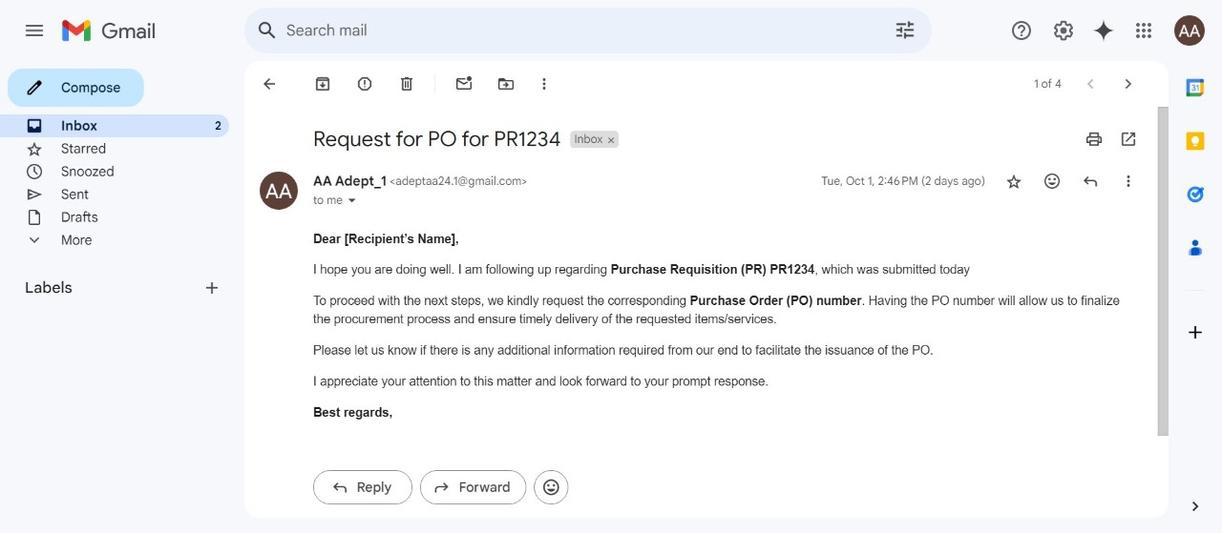 Task type: vqa. For each thing, say whether or not it's contained in the screenshot.
Inbox
no



Task type: describe. For each thing, give the bounding box(es) containing it.
show details image
[[347, 195, 358, 206]]

archive image
[[313, 74, 332, 94]]

older image
[[1119, 74, 1138, 94]]

1 horizontal spatial cell
[[821, 172, 985, 191]]

Not starred checkbox
[[1004, 172, 1023, 191]]

support image
[[1010, 19, 1033, 42]]

Search mail text field
[[286, 21, 840, 40]]

advanced search options image
[[886, 11, 924, 49]]

move to image
[[496, 74, 516, 94]]



Task type: locate. For each thing, give the bounding box(es) containing it.
report spam image
[[355, 74, 374, 94]]

None search field
[[244, 8, 932, 53]]

navigation
[[0, 61, 244, 534]]

delete image
[[397, 74, 416, 94]]

main menu image
[[23, 19, 46, 42]]

search mail image
[[250, 13, 284, 48]]

cell
[[821, 172, 985, 191], [313, 173, 527, 190]]

gmail image
[[61, 11, 165, 50]]

heading
[[25, 279, 202, 298]]

back to inbox image
[[260, 74, 279, 94]]

settings image
[[1052, 19, 1075, 42]]

more email options image
[[535, 74, 554, 94]]

0 horizontal spatial cell
[[313, 173, 527, 190]]

tab list
[[1169, 61, 1222, 465]]



